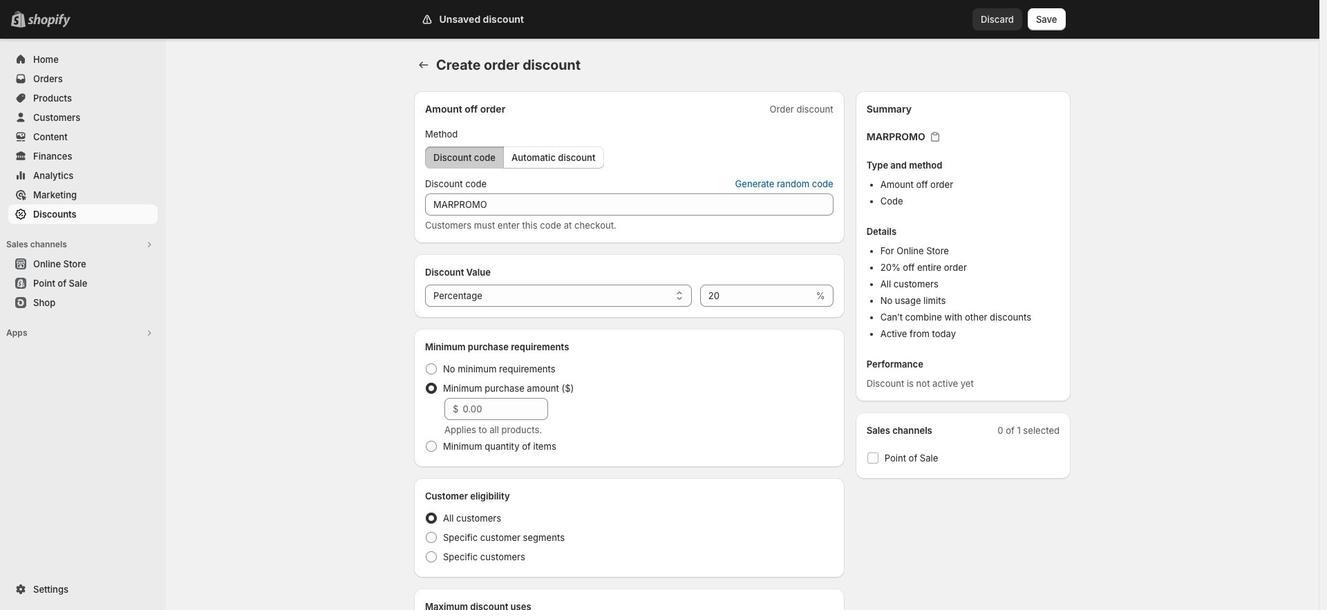 Task type: vqa. For each thing, say whether or not it's contained in the screenshot.
text field
yes



Task type: locate. For each thing, give the bounding box(es) containing it.
None text field
[[425, 194, 834, 216], [700, 285, 814, 307], [425, 194, 834, 216], [700, 285, 814, 307]]

shopify image
[[28, 14, 71, 28]]



Task type: describe. For each thing, give the bounding box(es) containing it.
0.00 text field
[[463, 398, 548, 420]]



